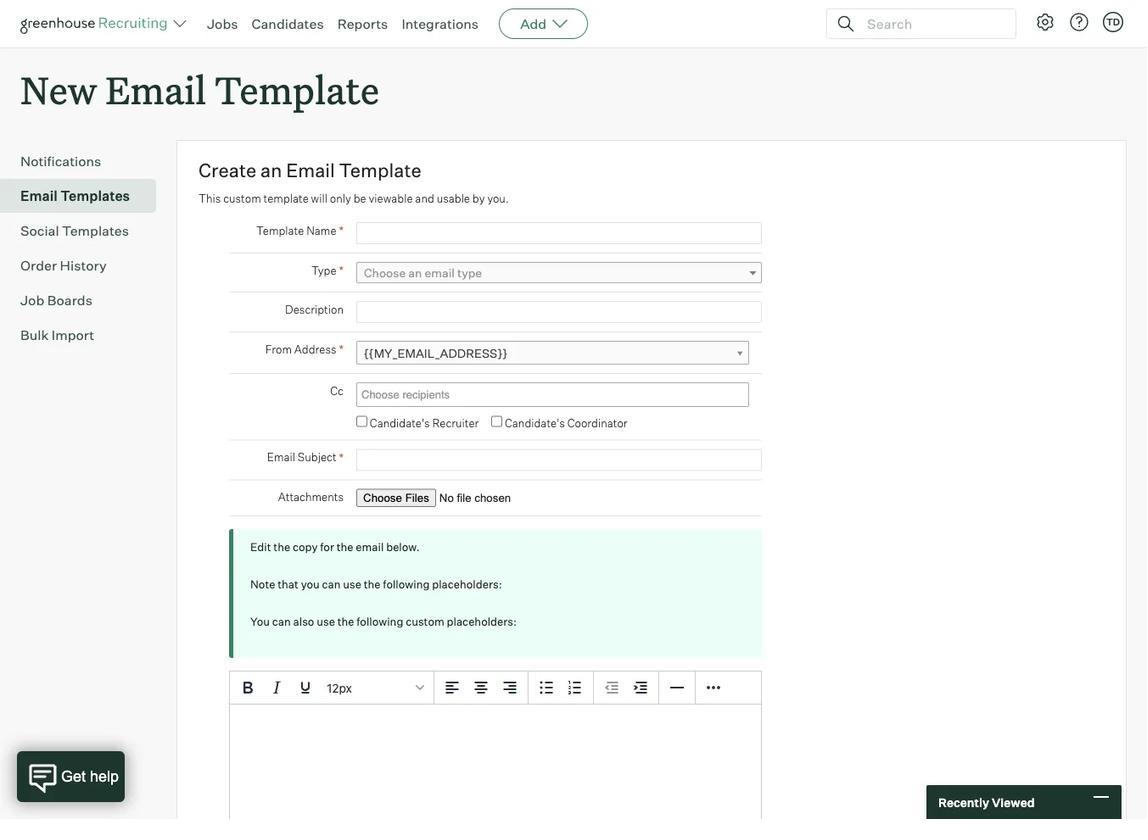 Task type: vqa. For each thing, say whether or not it's contained in the screenshot.
the middle Template
yes



Task type: describe. For each thing, give the bounding box(es) containing it.
choose an email type link
[[356, 262, 762, 284]]

job
[[20, 292, 44, 309]]

job boards
[[20, 292, 92, 309]]

will
[[311, 192, 327, 205]]

Candidate's Coordinator checkbox
[[491, 416, 502, 427]]

td button
[[1103, 12, 1123, 32]]

integrations link
[[402, 15, 479, 32]]

you.
[[487, 192, 509, 205]]

Search text field
[[863, 11, 1000, 36]]

notifications link
[[20, 151, 149, 172]]

cc
[[330, 384, 344, 398]]

12px group
[[230, 672, 761, 705]]

email subject *
[[267, 450, 344, 465]]

Candidate's Recruiter checkbox
[[356, 416, 367, 427]]

social templates
[[20, 222, 129, 239]]

from
[[265, 342, 292, 356]]

reports
[[337, 15, 388, 32]]

0 horizontal spatial use
[[317, 615, 335, 629]]

1 toolbar from the left
[[434, 672, 529, 705]]

candidate's coordinator
[[505, 416, 628, 430]]

Description text field
[[356, 301, 762, 323]]

bulk import link
[[20, 325, 149, 345]]

notifications
[[20, 153, 101, 170]]

attachments
[[278, 491, 344, 504]]

* for email subject *
[[339, 450, 344, 465]]

1 vertical spatial custom
[[406, 615, 444, 629]]

1 vertical spatial template
[[339, 159, 421, 182]]

bulk import
[[20, 327, 94, 344]]

subject
[[298, 451, 336, 464]]

td
[[1106, 16, 1120, 28]]

social
[[20, 222, 59, 239]]

the up you can also use the following custom placeholders:
[[364, 578, 381, 592]]

order history link
[[20, 256, 149, 276]]

note that you can use the following placeholders:
[[250, 578, 502, 592]]

an for choose
[[408, 266, 422, 281]]

viewable
[[369, 192, 413, 205]]

choose an email type
[[364, 266, 482, 281]]

copy
[[293, 541, 318, 554]]

integrations
[[402, 15, 479, 32]]

type
[[311, 264, 336, 277]]

0 vertical spatial can
[[322, 578, 341, 592]]

viewed
[[992, 795, 1035, 810]]

candidate's for candidate's coordinator
[[505, 416, 565, 430]]

and
[[415, 192, 434, 205]]

description
[[285, 303, 344, 316]]

{{my_email_address}} link
[[356, 341, 749, 366]]

0 vertical spatial template
[[215, 64, 379, 115]]

2 toolbar from the left
[[529, 672, 594, 705]]

order history
[[20, 257, 107, 274]]

3 toolbar from the left
[[594, 672, 659, 705]]

jobs link
[[207, 15, 238, 32]]

1 vertical spatial following
[[357, 615, 403, 629]]

2 * from the top
[[339, 263, 344, 278]]

for
[[320, 541, 334, 554]]

template
[[264, 192, 309, 205]]

1 horizontal spatial email
[[425, 266, 455, 281]]

placeholders: for note that you can use the following placeholders:
[[432, 578, 502, 592]]

history
[[60, 257, 107, 274]]

reports link
[[337, 15, 388, 32]]

recruiter
[[432, 416, 479, 430]]

create
[[199, 159, 257, 182]]



Task type: locate. For each thing, give the bounding box(es) containing it.
import
[[52, 327, 94, 344]]

usable
[[437, 192, 470, 205]]

1 * from the top
[[339, 223, 344, 238]]

Template Name text field
[[356, 222, 762, 245]]

* right subject
[[339, 450, 344, 465]]

* right type
[[339, 263, 344, 278]]

templates inside 'link'
[[62, 222, 129, 239]]

order
[[20, 257, 57, 274]]

use right also
[[317, 615, 335, 629]]

4 * from the top
[[339, 450, 344, 465]]

new
[[20, 64, 97, 115]]

candidate's
[[370, 416, 430, 430], [505, 416, 565, 430]]

below.
[[386, 541, 420, 554]]

email left type
[[425, 266, 455, 281]]

candidate's for candidate's recruiter
[[370, 416, 430, 430]]

0 vertical spatial email
[[425, 266, 455, 281]]

email templates
[[20, 188, 130, 205]]

1 vertical spatial templates
[[62, 222, 129, 239]]

configure image
[[1035, 12, 1055, 32]]

from address *
[[265, 342, 344, 357]]

following down the below.
[[383, 578, 430, 592]]

placeholders: for you can also use the following custom placeholders:
[[447, 615, 517, 629]]

1 horizontal spatial custom
[[406, 615, 444, 629]]

new email template
[[20, 64, 379, 115]]

2 candidate's from the left
[[505, 416, 565, 430]]

candidates link
[[252, 15, 324, 32]]

custom down create
[[223, 192, 261, 205]]

1 vertical spatial can
[[272, 615, 291, 629]]

template
[[215, 64, 379, 115], [339, 159, 421, 182], [256, 224, 304, 237]]

templates for social templates
[[62, 222, 129, 239]]

1 horizontal spatial an
[[408, 266, 422, 281]]

can
[[322, 578, 341, 592], [272, 615, 291, 629]]

email
[[425, 266, 455, 281], [356, 541, 384, 554]]

template up 'viewable' on the left of page
[[339, 159, 421, 182]]

add
[[520, 15, 547, 32]]

note
[[250, 578, 275, 592]]

use down edit the copy for the email below.
[[343, 578, 361, 592]]

this
[[199, 192, 221, 205]]

custom
[[223, 192, 261, 205], [406, 615, 444, 629]]

candidate's recruiter
[[370, 416, 479, 430]]

email inside email subject *
[[267, 451, 295, 464]]

bulk
[[20, 327, 49, 344]]

create an email template
[[199, 159, 421, 182]]

12px button
[[320, 674, 430, 703]]

candidates
[[252, 15, 324, 32]]

type *
[[311, 263, 344, 278]]

td button
[[1100, 8, 1127, 36]]

address
[[294, 342, 336, 356]]

job boards link
[[20, 290, 149, 311]]

templates for email templates
[[60, 188, 130, 205]]

the right for
[[337, 541, 353, 554]]

0 horizontal spatial an
[[261, 159, 282, 182]]

template down 'template'
[[256, 224, 304, 237]]

None file field
[[356, 489, 571, 508]]

can right you at left bottom
[[322, 578, 341, 592]]

2 vertical spatial template
[[256, 224, 304, 237]]

edit the copy for the email below.
[[250, 541, 420, 554]]

add button
[[499, 8, 588, 39]]

email
[[105, 64, 206, 115], [286, 159, 335, 182], [20, 188, 58, 205], [267, 451, 295, 464]]

this custom template will only be viewable and usable by you.
[[199, 192, 509, 205]]

you can also use the following custom placeholders:
[[250, 615, 517, 629]]

0 vertical spatial placeholders:
[[432, 578, 502, 592]]

you
[[250, 615, 270, 629]]

* for from address *
[[339, 342, 344, 357]]

templates
[[60, 188, 130, 205], [62, 222, 129, 239]]

{{my_email_address}}
[[364, 346, 507, 361]]

template name *
[[256, 223, 344, 238]]

Email Subject text field
[[356, 449, 762, 471]]

the
[[273, 541, 290, 554], [337, 541, 353, 554], [364, 578, 381, 592], [337, 615, 354, 629]]

* right name
[[339, 223, 344, 238]]

1 horizontal spatial candidate's
[[505, 416, 565, 430]]

name
[[306, 224, 336, 237]]

the right edit at bottom left
[[273, 541, 290, 554]]

by
[[472, 192, 485, 205]]

only
[[330, 192, 351, 205]]

1 candidate's from the left
[[370, 416, 430, 430]]

0 vertical spatial custom
[[223, 192, 261, 205]]

* for template name *
[[339, 223, 344, 238]]

following
[[383, 578, 430, 592], [357, 615, 403, 629]]

1 vertical spatial use
[[317, 615, 335, 629]]

3 * from the top
[[339, 342, 344, 357]]

0 horizontal spatial can
[[272, 615, 291, 629]]

template down 'candidates'
[[215, 64, 379, 115]]

placeholders:
[[432, 578, 502, 592], [447, 615, 517, 629]]

coordinator
[[567, 416, 628, 430]]

0 horizontal spatial email
[[356, 541, 384, 554]]

0 vertical spatial an
[[261, 159, 282, 182]]

boards
[[47, 292, 92, 309]]

templates up 'social templates' 'link'
[[60, 188, 130, 205]]

0 vertical spatial templates
[[60, 188, 130, 205]]

* right address
[[339, 342, 344, 357]]

0 vertical spatial use
[[343, 578, 361, 592]]

recently viewed
[[938, 795, 1035, 810]]

an
[[261, 159, 282, 182], [408, 266, 422, 281]]

also
[[293, 615, 314, 629]]

*
[[339, 223, 344, 238], [339, 263, 344, 278], [339, 342, 344, 357], [339, 450, 344, 465]]

type
[[457, 266, 482, 281]]

12px toolbar
[[230, 672, 434, 705]]

you
[[301, 578, 320, 592]]

candidate's right candidate's recruiter option on the left
[[370, 416, 430, 430]]

an right choose
[[408, 266, 422, 281]]

can right 'you'
[[272, 615, 291, 629]]

candidate's right "candidate's coordinator" checkbox
[[505, 416, 565, 430]]

0 vertical spatial following
[[383, 578, 430, 592]]

an for create
[[261, 159, 282, 182]]

that
[[278, 578, 298, 592]]

1 vertical spatial placeholders:
[[447, 615, 517, 629]]

toolbar
[[434, 672, 529, 705], [529, 672, 594, 705], [594, 672, 659, 705]]

an up 'template'
[[261, 159, 282, 182]]

templates up order history link
[[62, 222, 129, 239]]

template inside template name *
[[256, 224, 304, 237]]

custom down note that you can use the following placeholders:
[[406, 615, 444, 629]]

1 horizontal spatial use
[[343, 578, 361, 592]]

email templates link
[[20, 186, 149, 206]]

email left the below.
[[356, 541, 384, 554]]

0 horizontal spatial candidate's
[[370, 416, 430, 430]]

edit
[[250, 541, 271, 554]]

the right also
[[337, 615, 354, 629]]

1 vertical spatial email
[[356, 541, 384, 554]]

recently
[[938, 795, 989, 810]]

12px
[[327, 681, 352, 695]]

social templates link
[[20, 221, 149, 241]]

following down note that you can use the following placeholders:
[[357, 615, 403, 629]]

choose
[[364, 266, 406, 281]]

jobs
[[207, 15, 238, 32]]

None text field
[[357, 384, 744, 406]]

0 horizontal spatial custom
[[223, 192, 261, 205]]

use
[[343, 578, 361, 592], [317, 615, 335, 629]]

1 vertical spatial an
[[408, 266, 422, 281]]

be
[[353, 192, 366, 205]]

1 horizontal spatial can
[[322, 578, 341, 592]]

greenhouse recruiting image
[[20, 14, 173, 34]]



